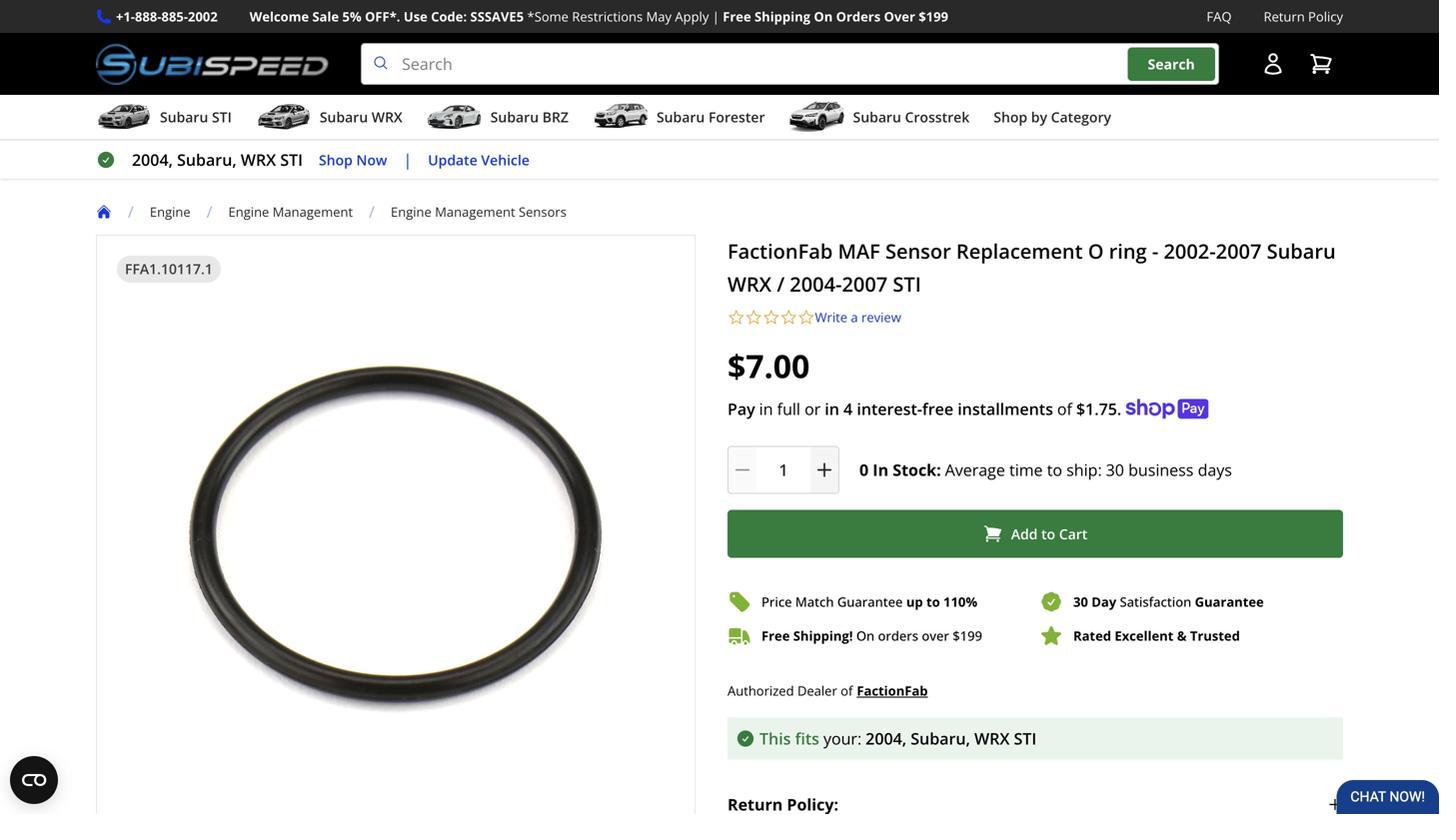 Task type: vqa. For each thing, say whether or not it's contained in the screenshot.
second ( from right
no



Task type: locate. For each thing, give the bounding box(es) containing it.
trusted
[[1190, 627, 1240, 645]]

0 vertical spatial of
[[1057, 398, 1072, 420]]

1 vertical spatial factionfab
[[857, 682, 928, 700]]

2007 right '-'
[[1216, 237, 1262, 265]]

/ for engine
[[128, 201, 134, 223]]

faq
[[1207, 7, 1232, 25]]

sssave5
[[470, 7, 524, 25]]

empty star image
[[728, 309, 745, 326], [745, 309, 763, 326]]

subaru, down subaru sti
[[177, 149, 237, 171]]

engine
[[150, 203, 191, 221], [228, 203, 269, 221], [391, 203, 432, 221]]

0 vertical spatial 2007
[[1216, 237, 1262, 265]]

over
[[922, 627, 949, 645]]

0 horizontal spatial 30
[[1073, 593, 1088, 611]]

2007 down maf
[[842, 270, 888, 298]]

3 empty star image from the left
[[798, 309, 815, 326]]

maf
[[838, 237, 880, 265]]

None number field
[[728, 446, 840, 494]]

installments
[[958, 398, 1053, 420]]

management for engine management
[[273, 203, 353, 221]]

o
[[1088, 237, 1104, 265]]

/ right the home image
[[128, 201, 134, 223]]

shop inside dropdown button
[[994, 108, 1028, 127]]

sti
[[212, 108, 232, 127], [280, 149, 303, 171], [893, 270, 921, 298], [1014, 728, 1037, 749]]

guarantee up free shipping! on orders over $199
[[837, 593, 903, 611]]

subaru wrx
[[320, 108, 403, 127]]

subaru inside dropdown button
[[853, 108, 901, 127]]

0 horizontal spatial factionfab
[[728, 237, 833, 265]]

1 engine from the left
[[150, 203, 191, 221]]

shop left now
[[319, 150, 353, 169]]

add to cart
[[1011, 525, 1088, 544]]

1 empty star image from the left
[[763, 309, 780, 326]]

30 left day
[[1073, 593, 1088, 611]]

to right up
[[926, 593, 940, 611]]

rated excellent & trusted
[[1073, 627, 1240, 645]]

empty star image
[[763, 309, 780, 326], [780, 309, 798, 326], [798, 309, 815, 326]]

update vehicle button
[[428, 149, 530, 171]]

wrx inside 'factionfab maf sensor replacement o ring - 2002-2007 subaru wrx / 2004-2007 sti'
[[728, 270, 772, 298]]

&
[[1177, 627, 1187, 645]]

in left full
[[759, 398, 773, 420]]

3 engine from the left
[[391, 203, 432, 221]]

0 horizontal spatial in
[[759, 398, 773, 420]]

factionfab up 2004-
[[728, 237, 833, 265]]

free down the price
[[762, 627, 790, 645]]

1 horizontal spatial 2007
[[1216, 237, 1262, 265]]

guarantee
[[837, 593, 903, 611], [1195, 593, 1264, 611]]

a subaru sti thumbnail image image
[[96, 102, 152, 132]]

guarantee up trusted
[[1195, 593, 1264, 611]]

fits
[[795, 728, 820, 749]]

0 vertical spatial $199
[[919, 7, 948, 25]]

1 horizontal spatial 2004,
[[866, 728, 907, 749]]

2 management from the left
[[435, 203, 515, 221]]

subispeed logo image
[[96, 43, 329, 85]]

subaru, down factionfab link
[[911, 728, 970, 749]]

shop left by
[[994, 108, 1028, 127]]

to right add
[[1041, 525, 1056, 544]]

empty star image down 2004-
[[798, 309, 815, 326]]

engine down the update
[[391, 203, 432, 221]]

30
[[1106, 459, 1124, 481], [1073, 593, 1088, 611]]

1 vertical spatial $199
[[953, 627, 982, 645]]

of left $1.75 at the right of page
[[1057, 398, 1072, 420]]

a subaru wrx thumbnail image image
[[256, 102, 312, 132]]

0 horizontal spatial subaru,
[[177, 149, 237, 171]]

1 vertical spatial subaru,
[[911, 728, 970, 749]]

1 empty star image from the left
[[728, 309, 745, 326]]

factionfab inside 'factionfab maf sensor replacement o ring - 2002-2007 subaru wrx / 2004-2007 sti'
[[728, 237, 833, 265]]

30 right ship:
[[1106, 459, 1124, 481]]

management down shop now link
[[273, 203, 353, 221]]

may
[[646, 7, 672, 25]]

return policy link
[[1264, 6, 1343, 27]]

free shipping! on orders over $199
[[762, 627, 982, 645]]

885-
[[161, 7, 188, 25]]

empty star image left write
[[780, 309, 798, 326]]

0 vertical spatial on
[[814, 7, 833, 25]]

2 empty star image from the left
[[780, 309, 798, 326]]

1 horizontal spatial in
[[825, 398, 839, 420]]

|
[[712, 7, 719, 25], [403, 149, 412, 171]]

0 horizontal spatial guarantee
[[837, 593, 903, 611]]

to inside 'button'
[[1041, 525, 1056, 544]]

shop now link
[[319, 149, 387, 171]]

authorized
[[728, 682, 794, 700]]

subaru crosstrek
[[853, 108, 970, 127]]

| right now
[[403, 149, 412, 171]]

welcome
[[250, 7, 309, 25]]

write a review
[[815, 308, 901, 326]]

/ down 2004, subaru, wrx sti
[[207, 201, 212, 223]]

1 vertical spatial on
[[856, 627, 875, 645]]

shop
[[994, 108, 1028, 127], [319, 150, 353, 169]]

shop by category
[[994, 108, 1111, 127]]

subaru
[[160, 108, 208, 127], [320, 108, 368, 127], [490, 108, 539, 127], [657, 108, 705, 127], [853, 108, 901, 127], [1267, 237, 1336, 265]]

0 horizontal spatial of
[[841, 682, 853, 700]]

engine down 2004, subaru, wrx sti
[[228, 203, 269, 221]]

1 horizontal spatial management
[[435, 203, 515, 221]]

1 management from the left
[[273, 203, 353, 221]]

on
[[814, 7, 833, 25], [856, 627, 875, 645]]

/
[[128, 201, 134, 223], [207, 201, 212, 223], [369, 201, 375, 223], [777, 270, 785, 298]]

factionfab inside 'authorized dealer of factionfab'
[[857, 682, 928, 700]]

cart
[[1059, 525, 1088, 544]]

0 horizontal spatial engine
[[150, 203, 191, 221]]

/ down now
[[369, 201, 375, 223]]

policy
[[1308, 7, 1343, 25]]

on left orders
[[856, 627, 875, 645]]

sti inside 'factionfab maf sensor replacement o ring - 2002-2007 subaru wrx / 2004-2007 sti'
[[893, 270, 921, 298]]

1 horizontal spatial |
[[712, 7, 719, 25]]

on left orders on the right of the page
[[814, 7, 833, 25]]

2002
[[188, 7, 218, 25]]

this fits your: 2004, subaru, wrx sti
[[760, 728, 1037, 749]]

of right dealer
[[841, 682, 853, 700]]

1 horizontal spatial engine
[[228, 203, 269, 221]]

brz
[[542, 108, 569, 127]]

factionfab up "this fits your: 2004, subaru, wrx sti"
[[857, 682, 928, 700]]

0 vertical spatial to
[[1047, 459, 1062, 481]]

2 empty star image from the left
[[745, 309, 763, 326]]

engine up ffa1.10117.1
[[150, 203, 191, 221]]

shipping
[[755, 7, 811, 25]]

2 in from the left
[[825, 398, 839, 420]]

factionfab link
[[857, 680, 928, 702]]

2004, down the subaru sti dropdown button
[[132, 149, 173, 171]]

engine for engine management
[[228, 203, 269, 221]]

search
[[1148, 54, 1195, 73]]

0 horizontal spatial free
[[723, 7, 751, 25]]

5%
[[342, 7, 362, 25]]

engine for engine
[[150, 203, 191, 221]]

1 vertical spatial of
[[841, 682, 853, 700]]

+1-888-885-2002
[[116, 7, 218, 25]]

1 vertical spatial 30
[[1073, 593, 1088, 611]]

replacement
[[956, 237, 1083, 265]]

1 vertical spatial to
[[1041, 525, 1056, 544]]

2004, right your:
[[866, 728, 907, 749]]

0 vertical spatial subaru,
[[177, 149, 237, 171]]

2007
[[1216, 237, 1262, 265], [842, 270, 888, 298]]

a subaru brz thumbnail image image
[[427, 102, 482, 132]]

add
[[1011, 525, 1038, 544]]

2 horizontal spatial engine
[[391, 203, 432, 221]]

category
[[1051, 108, 1111, 127]]

dealer
[[798, 682, 837, 700]]

1 vertical spatial |
[[403, 149, 412, 171]]

management
[[273, 203, 353, 221], [435, 203, 515, 221]]

of
[[1057, 398, 1072, 420], [841, 682, 853, 700]]

4
[[844, 398, 853, 420]]

1 horizontal spatial free
[[762, 627, 790, 645]]

in left 4
[[825, 398, 839, 420]]

free right apply
[[723, 7, 751, 25]]

0 horizontal spatial |
[[403, 149, 412, 171]]

subaru inside dropdown button
[[320, 108, 368, 127]]

1 vertical spatial shop
[[319, 150, 353, 169]]

subaru for subaru sti
[[160, 108, 208, 127]]

1 guarantee from the left
[[837, 593, 903, 611]]

management down the update vehicle button
[[435, 203, 515, 221]]

1 horizontal spatial guarantee
[[1195, 593, 1264, 611]]

authorized dealer of factionfab
[[728, 682, 928, 700]]

subaru for subaru brz
[[490, 108, 539, 127]]

search button
[[1128, 47, 1215, 81]]

1 horizontal spatial factionfab
[[857, 682, 928, 700]]

1 horizontal spatial on
[[856, 627, 875, 645]]

1 vertical spatial 2007
[[842, 270, 888, 298]]

0 vertical spatial factionfab
[[728, 237, 833, 265]]

0 vertical spatial shop
[[994, 108, 1028, 127]]

to right time
[[1047, 459, 1062, 481]]

or
[[805, 398, 821, 420]]

0 vertical spatial 30
[[1106, 459, 1124, 481]]

$199
[[919, 7, 948, 25], [953, 627, 982, 645]]

shop for shop now
[[319, 150, 353, 169]]

0 horizontal spatial management
[[273, 203, 353, 221]]

.
[[1117, 398, 1122, 420]]

0 horizontal spatial shop
[[319, 150, 353, 169]]

free
[[922, 398, 954, 420]]

| right apply
[[712, 7, 719, 25]]

0 horizontal spatial on
[[814, 7, 833, 25]]

in
[[759, 398, 773, 420], [825, 398, 839, 420]]

subaru,
[[177, 149, 237, 171], [911, 728, 970, 749]]

/ left 2004-
[[777, 270, 785, 298]]

engine link
[[150, 203, 207, 221], [150, 203, 191, 221]]

1 horizontal spatial subaru,
[[911, 728, 970, 749]]

subaru crosstrek button
[[789, 99, 970, 139]]

pay in full or in 4 interest-free installments of $1.75 .
[[728, 398, 1122, 420]]

your:
[[824, 728, 862, 749]]

2 engine from the left
[[228, 203, 269, 221]]

sale
[[312, 7, 339, 25]]

/ for engine management sensors
[[369, 201, 375, 223]]

open widget image
[[10, 757, 58, 805]]

subaru for subaru wrx
[[320, 108, 368, 127]]

factionfab maf sensor replacement o ring - 2002-2007 subaru wrx / 2004-2007 sti
[[728, 237, 1336, 298]]

empty star image up $7.00
[[763, 309, 780, 326]]

to
[[1047, 459, 1062, 481], [1041, 525, 1056, 544], [926, 593, 940, 611]]

0 horizontal spatial 2004,
[[132, 149, 173, 171]]

1 horizontal spatial shop
[[994, 108, 1028, 127]]

1 horizontal spatial of
[[1057, 398, 1072, 420]]



Task type: describe. For each thing, give the bounding box(es) containing it.
price match guarantee up to 110%
[[762, 593, 978, 611]]

110%
[[944, 593, 978, 611]]

engine management
[[228, 203, 353, 221]]

crosstrek
[[905, 108, 970, 127]]

business
[[1128, 459, 1194, 481]]

0 horizontal spatial $199
[[919, 7, 948, 25]]

update
[[428, 150, 478, 169]]

return
[[1264, 7, 1305, 25]]

excellent
[[1115, 627, 1174, 645]]

write
[[815, 308, 848, 326]]

2004, subaru, wrx sti
[[132, 149, 303, 171]]

sensors
[[519, 203, 567, 221]]

decrement image
[[733, 460, 753, 480]]

1 in from the left
[[759, 398, 773, 420]]

home image
[[96, 204, 112, 220]]

pay
[[728, 398, 755, 420]]

days
[[1198, 459, 1232, 481]]

a subaru crosstrek thumbnail image image
[[789, 102, 845, 132]]

+1-
[[116, 7, 135, 25]]

interest-
[[857, 398, 922, 420]]

management for engine management sensors
[[435, 203, 515, 221]]

subaru forester
[[657, 108, 765, 127]]

shop for shop by category
[[994, 108, 1028, 127]]

button image
[[1261, 52, 1285, 76]]

rated
[[1073, 627, 1111, 645]]

return policy
[[1264, 7, 1343, 25]]

apply
[[675, 7, 709, 25]]

full
[[777, 398, 801, 420]]

subaru brz
[[490, 108, 569, 127]]

ffa1.10117.1
[[125, 259, 213, 278]]

2 vertical spatial to
[[926, 593, 940, 611]]

stock:
[[893, 459, 941, 481]]

faq link
[[1207, 6, 1232, 27]]

review
[[862, 308, 901, 326]]

write a review link
[[815, 308, 901, 326]]

of inside 'authorized dealer of factionfab'
[[841, 682, 853, 700]]

subaru wrx button
[[256, 99, 403, 139]]

restrictions
[[572, 7, 643, 25]]

update vehicle
[[428, 150, 530, 169]]

shop by category button
[[994, 99, 1111, 139]]

up
[[906, 593, 923, 611]]

$7.00
[[728, 344, 810, 388]]

a subaru forester thumbnail image image
[[593, 102, 649, 132]]

a
[[851, 308, 858, 326]]

1 vertical spatial free
[[762, 627, 790, 645]]

subaru for subaru forester
[[657, 108, 705, 127]]

orders
[[836, 7, 881, 25]]

0 vertical spatial |
[[712, 7, 719, 25]]

0 horizontal spatial 2007
[[842, 270, 888, 298]]

engine management sensors
[[391, 203, 567, 221]]

subaru inside 'factionfab maf sensor replacement o ring - 2002-2007 subaru wrx / 2004-2007 sti'
[[1267, 237, 1336, 265]]

vehicle
[[481, 150, 530, 169]]

subaru for subaru crosstrek
[[853, 108, 901, 127]]

in
[[873, 459, 889, 481]]

price
[[762, 593, 792, 611]]

off*.
[[365, 7, 400, 25]]

shipping!
[[793, 627, 853, 645]]

30 day satisfaction guarantee
[[1073, 593, 1264, 611]]

match
[[795, 593, 834, 611]]

sti inside dropdown button
[[212, 108, 232, 127]]

shop pay image
[[1126, 399, 1209, 419]]

code:
[[431, 7, 467, 25]]

ring
[[1109, 237, 1147, 265]]

now
[[356, 150, 387, 169]]

-
[[1152, 237, 1159, 265]]

shop now
[[319, 150, 387, 169]]

use
[[404, 7, 428, 25]]

1 horizontal spatial $199
[[953, 627, 982, 645]]

0 vertical spatial 2004,
[[132, 149, 173, 171]]

0 vertical spatial free
[[723, 7, 751, 25]]

time
[[1009, 459, 1043, 481]]

increment image
[[815, 460, 835, 480]]

forester
[[709, 108, 765, 127]]

888-
[[135, 7, 161, 25]]

0
[[860, 459, 869, 481]]

engine for engine management sensors
[[391, 203, 432, 221]]

by
[[1031, 108, 1047, 127]]

1 vertical spatial 2004,
[[866, 728, 907, 749]]

orders
[[878, 627, 918, 645]]

average
[[945, 459, 1005, 481]]

$1.75
[[1076, 398, 1117, 420]]

2004-
[[790, 270, 842, 298]]

2 guarantee from the left
[[1195, 593, 1264, 611]]

/ for engine management
[[207, 201, 212, 223]]

day
[[1092, 593, 1117, 611]]

welcome sale 5% off*. use code: sssave5 *some restrictions may apply | free shipping on orders over $199
[[250, 7, 948, 25]]

subaru sti button
[[96, 99, 232, 139]]

0 in stock: average time to ship: 30 business days
[[860, 459, 1232, 481]]

wrx inside dropdown button
[[372, 108, 403, 127]]

subaru brz button
[[427, 99, 569, 139]]

/ inside 'factionfab maf sensor replacement o ring - 2002-2007 subaru wrx / 2004-2007 sti'
[[777, 270, 785, 298]]

search input field
[[361, 43, 1219, 85]]

add to cart button
[[728, 510, 1343, 558]]

satisfaction
[[1120, 593, 1192, 611]]

1 horizontal spatial 30
[[1106, 459, 1124, 481]]

*some
[[527, 7, 569, 25]]



